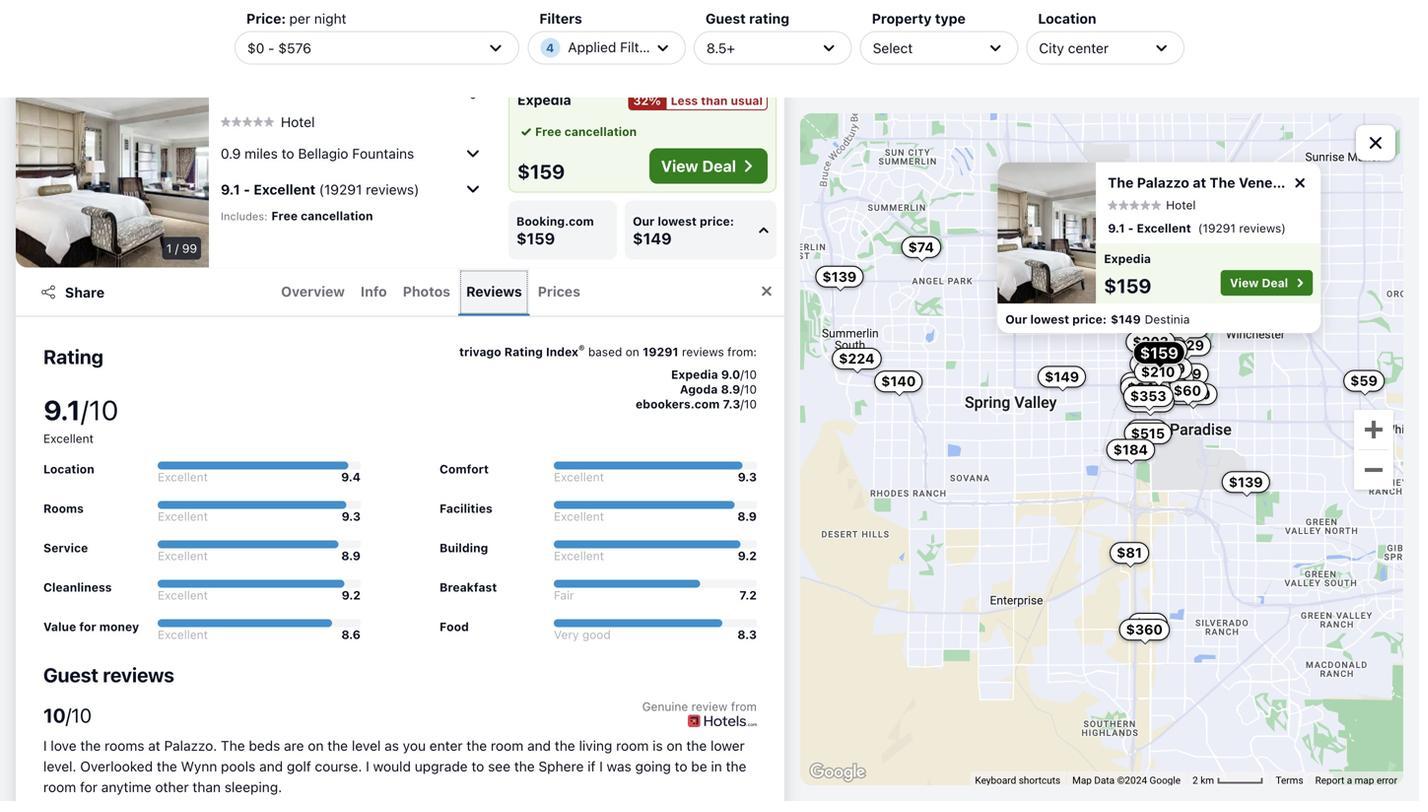 Task type: vqa. For each thing, say whether or not it's contained in the screenshot.
'I'
yes



Task type: locate. For each thing, give the bounding box(es) containing it.
- right the palazzo at the venetian resort image
[[1129, 221, 1134, 235]]

anytime
[[101, 779, 151, 796]]

1 vertical spatial reviews
[[103, 664, 174, 687]]

expedia up agoda
[[671, 368, 718, 382]]

19291
[[643, 345, 679, 359]]

$75
[[1135, 616, 1161, 632]]

booking.com
[[517, 9, 594, 23], [517, 214, 594, 228]]

0 vertical spatial the palazzo at the venetian resort
[[221, 81, 489, 100]]

1 vertical spatial 9.3
[[342, 510, 361, 524]]

®
[[579, 344, 585, 354]]

excellent inside 9.1 /10 excellent
[[43, 432, 94, 446]]

0 horizontal spatial at
[[148, 738, 161, 754]]

9.3 down the 9.4
[[342, 510, 361, 524]]

i down "level"
[[366, 759, 370, 775]]

on right "are"
[[308, 738, 324, 754]]

pools
[[221, 759, 256, 775]]

expedia up our lowest price: $149 destinia
[[1105, 252, 1152, 266]]

1 vertical spatial hotel
[[1167, 198, 1196, 212]]

on inside trivago rating index ® based on 19291 reviews from: expedia 9.0 /10 agoda 8.9 /10 ebookers.com 7.3 /10
[[626, 345, 640, 359]]

excellent for building
[[554, 549, 604, 563]]

8.9 down the 9.0 on the top
[[721, 383, 741, 396]]

rooms
[[105, 738, 144, 754]]

genuine review from
[[642, 700, 757, 714]]

1 vertical spatial than
[[193, 779, 221, 796]]

1 horizontal spatial and
[[528, 738, 551, 754]]

0 horizontal spatial resort
[[439, 81, 489, 100]]

booking.com up 4
[[517, 9, 594, 23]]

free down 4
[[535, 125, 562, 139]]

0.9
[[221, 145, 241, 161]]

9.2 up 8.6
[[342, 589, 361, 602]]

/10 inside 9.1 /10 excellent
[[81, 394, 119, 426]]

$240 button
[[1121, 377, 1171, 399]]

1 vertical spatial 8.9
[[738, 510, 757, 524]]

$149 inside our lowest price: $149
[[633, 229, 672, 248]]

guest for guest reviews
[[43, 664, 99, 687]]

0 horizontal spatial $229
[[1132, 393, 1168, 410]]

reviews inside trivago rating index ® based on 19291 reviews from: expedia 9.0 /10 agoda 8.9 /10 ebookers.com 7.3 /10
[[682, 345, 724, 359]]

1 horizontal spatial $229
[[1169, 337, 1205, 354]]

1 horizontal spatial $93
[[1134, 422, 1161, 438]]

lowest inside our lowest price: $82
[[658, 9, 697, 23]]

i left love
[[43, 738, 47, 754]]

room down level. on the bottom of the page
[[43, 779, 76, 796]]

9.1
[[221, 181, 240, 197], [1109, 221, 1126, 235], [43, 394, 81, 426]]

filters up 4
[[540, 10, 582, 27]]

8.9 up 7.2
[[738, 510, 757, 524]]

0 vertical spatial for
[[79, 620, 96, 634]]

2 vertical spatial free
[[272, 209, 298, 223]]

on
[[626, 345, 640, 359], [308, 738, 324, 754], [667, 738, 683, 754]]

2 horizontal spatial $149
[[1111, 313, 1142, 326]]

share button
[[28, 275, 116, 310]]

the palazzo at the venetian resort
[[221, 81, 489, 100], [1109, 175, 1348, 191]]

$89
[[1137, 356, 1165, 372]]

(19291 up $138 on the right of page
[[1199, 221, 1237, 235]]

resort
[[439, 81, 489, 100], [1303, 175, 1348, 191]]

$93 up $184 at the bottom right
[[1134, 422, 1161, 438]]

cancellation up $576
[[301, 4, 373, 18]]

the up 'pools'
[[221, 738, 245, 754]]

1 horizontal spatial hotel
[[1167, 198, 1196, 212]]

rating up 9.1 /10 excellent
[[43, 345, 103, 368]]

$81
[[1117, 545, 1143, 561]]

2 horizontal spatial room
[[616, 738, 649, 754]]

1 vertical spatial -
[[244, 181, 250, 197]]

prices button
[[530, 269, 589, 316]]

0 horizontal spatial hotel
[[281, 114, 315, 130]]

0 vertical spatial free
[[272, 4, 298, 18]]

the
[[80, 738, 101, 754], [328, 738, 348, 754], [467, 738, 487, 754], [555, 738, 576, 754], [687, 738, 707, 754], [157, 759, 177, 775], [514, 759, 535, 775], [726, 759, 747, 775]]

$210 button
[[1135, 361, 1183, 383]]

$229 button
[[1162, 335, 1212, 357], [1125, 391, 1175, 413]]

1 booking.com from the top
[[517, 9, 594, 23]]

guest up 10 /10
[[43, 664, 99, 687]]

$209
[[1175, 386, 1211, 402]]

bellagio
[[298, 145, 349, 161]]

0 vertical spatial hotel
[[281, 114, 315, 130]]

1 vertical spatial view deal button
[[1222, 270, 1314, 296]]

our down the palazzo at the venetian resort image
[[1006, 313, 1028, 326]]

our inside our lowest price: $82
[[633, 9, 655, 23]]

0 vertical spatial includes: free cancellation
[[221, 4, 373, 18]]

1 horizontal spatial $139 button
[[1222, 472, 1271, 493]]

0 horizontal spatial and
[[259, 759, 283, 775]]

going
[[636, 759, 671, 775]]

$93 left applied
[[517, 24, 548, 43]]

price:
[[246, 10, 286, 27]]

includes: down the 0.9
[[221, 210, 268, 223]]

2 vertical spatial cancellation
[[301, 209, 373, 223]]

32%
[[633, 94, 661, 107]]

0 horizontal spatial expedia
[[518, 92, 572, 108]]

2 horizontal spatial expedia
[[1105, 252, 1152, 266]]

and down beds
[[259, 759, 283, 775]]

9.4
[[341, 470, 361, 484]]

0 vertical spatial $229
[[1169, 337, 1205, 354]]

on right based
[[626, 345, 640, 359]]

location
[[1039, 10, 1097, 27], [43, 462, 94, 476]]

/
[[175, 242, 179, 255]]

1 horizontal spatial reviews
[[682, 345, 724, 359]]

1 vertical spatial guest
[[43, 664, 99, 687]]

1 horizontal spatial expedia
[[671, 368, 718, 382]]

free up the $0 - $576
[[272, 4, 298, 18]]

1 vertical spatial includes:
[[221, 210, 268, 223]]

our up '$82'
[[633, 9, 655, 23]]

1 vertical spatial $149
[[1111, 313, 1142, 326]]

agoda
[[680, 383, 718, 396]]

$576
[[278, 40, 311, 56]]

9.1 /10 excellent
[[43, 394, 119, 446]]

$360
[[1127, 622, 1163, 638]]

$149 up $203
[[1111, 313, 1142, 326]]

venetian
[[368, 81, 435, 100], [1240, 175, 1299, 191]]

the inside i love the rooms at palazzo. the beds are on the level as you enter the room and the living room is on the lower level. overlooked the wynn pools and golf course. i would upgrade to see the sphere if i was going to be in the room for anytime other than sleeping.
[[221, 738, 245, 754]]

excellent for location
[[158, 470, 208, 484]]

2
[[1193, 775, 1199, 787]]

the up sphere
[[555, 738, 576, 754]]

0 horizontal spatial reviews
[[103, 664, 174, 687]]

$149 right booking.com $159
[[633, 229, 672, 248]]

the up course.
[[328, 738, 348, 754]]

and up sphere
[[528, 738, 551, 754]]

for right value
[[79, 620, 96, 634]]

0 vertical spatial expedia
[[518, 92, 572, 108]]

terms link
[[1276, 775, 1304, 787]]

2 includes: from the top
[[221, 210, 268, 223]]

9.2 for cleanliness
[[342, 589, 361, 602]]

$149 down our lowest price: $149 destinia
[[1045, 369, 1080, 385]]

guest up 8.5+
[[706, 10, 746, 27]]

sphere
[[539, 759, 584, 775]]

9.3 down 7.3
[[738, 470, 757, 484]]

0 horizontal spatial view
[[661, 157, 699, 176]]

our inside our lowest price: $149
[[633, 214, 655, 228]]

free
[[272, 4, 298, 18], [535, 125, 562, 139], [272, 209, 298, 223]]

$305
[[1145, 342, 1182, 358]]

close image
[[1292, 174, 1310, 192]]

-
[[268, 40, 275, 56], [244, 181, 250, 197], [1129, 221, 1134, 235]]

$149 for our lowest price: $149
[[633, 229, 672, 248]]

rating
[[750, 10, 790, 27]]

1 vertical spatial $93
[[1134, 422, 1161, 438]]

to left be
[[675, 759, 688, 775]]

i right if
[[600, 759, 603, 775]]

0 vertical spatial reviews
[[682, 345, 724, 359]]

1 horizontal spatial -
[[268, 40, 275, 56]]

to inside button
[[282, 145, 294, 161]]

free down miles
[[272, 209, 298, 223]]

expedia inside trivago rating index ® based on 19291 reviews from: expedia 9.0 /10 agoda 8.9 /10 ebookers.com 7.3 /10
[[671, 368, 718, 382]]

9.3 for rooms
[[342, 510, 361, 524]]

a
[[1348, 775, 1353, 787]]

0 vertical spatial view deal button
[[650, 148, 768, 184]]

price: for $149
[[700, 214, 734, 228]]

- down miles
[[244, 181, 250, 197]]

/10
[[741, 368, 757, 382], [741, 383, 757, 396], [81, 394, 119, 426], [741, 397, 757, 411], [66, 704, 92, 727]]

less
[[671, 94, 698, 107]]

9.1 - excellent (19291 reviews) down 0.9 miles to bellagio fountains
[[221, 181, 419, 197]]

1 rating from the left
[[43, 345, 103, 368]]

trivago
[[459, 345, 502, 359]]

0 horizontal spatial palazzo
[[254, 81, 312, 100]]

for inside i love the rooms at palazzo. the beds are on the level as you enter the room and the living room is on the lower level. overlooked the wynn pools and golf course. i would upgrade to see the sphere if i was going to be in the room for anytime other than sleeping.
[[80, 779, 98, 796]]

0 vertical spatial hotel button
[[221, 113, 315, 130]]

1 includes: from the top
[[221, 5, 268, 18]]

0 vertical spatial $139 button
[[816, 266, 864, 288]]

excellent
[[254, 181, 316, 197], [1137, 221, 1192, 235], [43, 432, 94, 446], [158, 470, 208, 484], [554, 470, 604, 484], [158, 510, 208, 524], [554, 510, 604, 524], [158, 549, 208, 563], [554, 549, 604, 563], [158, 589, 208, 602], [158, 628, 208, 642]]

1 vertical spatial view deal
[[1231, 276, 1289, 290]]

1 vertical spatial deal
[[1263, 276, 1289, 290]]

photos button
[[395, 269, 459, 316]]

8.9 for service
[[341, 549, 361, 563]]

rating left index
[[505, 345, 543, 359]]

0 vertical spatial 9.2
[[738, 549, 757, 563]]

review
[[692, 700, 728, 714]]

the palazzo at the venetian resort, (las vegas, usa) image
[[16, 70, 209, 268]]

2 horizontal spatial on
[[667, 738, 683, 754]]

2 booking.com from the top
[[517, 214, 594, 228]]

$149 for our lowest price: $149 destinia
[[1111, 313, 1142, 326]]

to right miles
[[282, 145, 294, 161]]

than
[[701, 94, 728, 107], [193, 779, 221, 796]]

room up "was"
[[616, 738, 649, 754]]

i love the rooms at palazzo. the beds are on the level as you enter the room and the living room is on the lower level. overlooked the wynn pools and golf course. i would upgrade to see the sphere if i was going to be in the room for anytime other than sleeping.
[[43, 738, 747, 796]]

1 horizontal spatial than
[[701, 94, 728, 107]]

lowest inside our lowest price: $149
[[658, 214, 697, 228]]

info
[[361, 283, 387, 299]]

1 vertical spatial palazzo
[[1138, 175, 1190, 191]]

(19291 down "0.9 miles to bellagio fountains" button
[[319, 181, 362, 197]]

0 vertical spatial reviews)
[[366, 181, 419, 197]]

0 vertical spatial 9.3
[[738, 470, 757, 484]]

1 vertical spatial $229
[[1132, 393, 1168, 410]]

8.9 up 8.6
[[341, 549, 361, 563]]

$159
[[518, 160, 565, 183], [517, 229, 555, 248], [1105, 274, 1152, 297], [1141, 344, 1179, 362]]

the up be
[[687, 738, 707, 754]]

2 vertical spatial 9.1
[[43, 394, 81, 426]]

lower
[[711, 738, 745, 754]]

level
[[352, 738, 381, 754]]

cancellation down 32%
[[565, 125, 637, 139]]

9.1 - excellent (19291 reviews) up $138 on the right of page
[[1109, 221, 1287, 235]]

1 vertical spatial venetian
[[1240, 175, 1299, 191]]

$353
[[1131, 388, 1167, 404]]

©2024
[[1118, 775, 1148, 787]]

reviews down money
[[103, 664, 174, 687]]

upgrade
[[415, 759, 468, 775]]

price: inside our lowest price: $149
[[700, 214, 734, 228]]

0 horizontal spatial room
[[43, 779, 76, 796]]

1 vertical spatial reviews)
[[1240, 221, 1287, 235]]

if
[[588, 759, 596, 775]]

$160 button
[[1150, 306, 1198, 327]]

0 vertical spatial our
[[633, 9, 655, 23]]

$75 button
[[1128, 613, 1168, 635]]

9.3 for comfort
[[738, 470, 757, 484]]

1 vertical spatial $139
[[1229, 474, 1264, 490]]

$159 inside booking.com $159
[[517, 229, 555, 248]]

the palazzo at the venetian resort image
[[998, 162, 1097, 304]]

reviews up the 9.0 on the top
[[682, 345, 724, 359]]

0 vertical spatial lowest
[[658, 9, 697, 23]]

$149 button
[[1038, 366, 1087, 388]]

cancellation down bellagio
[[301, 209, 373, 223]]

1 horizontal spatial 9.3
[[738, 470, 757, 484]]

booking.com up prices
[[517, 214, 594, 228]]

booking.com $159
[[517, 214, 594, 248]]

google image
[[806, 760, 871, 786]]

on right is
[[667, 738, 683, 754]]

room
[[491, 738, 524, 754], [616, 738, 649, 754], [43, 779, 76, 796]]

the up "other"
[[157, 759, 177, 775]]

1 horizontal spatial $149
[[1045, 369, 1080, 385]]

to left see
[[472, 759, 484, 775]]

9.1 - excellent (19291 reviews)
[[221, 181, 419, 197], [1109, 221, 1287, 235]]

tab list
[[116, 269, 745, 316]]

our lowest price: $82
[[633, 9, 734, 43]]

$322
[[1167, 319, 1203, 336]]

room up see
[[491, 738, 524, 754]]

9.2 up 7.2
[[738, 549, 757, 563]]

- right $0
[[268, 40, 275, 56]]

$515
[[1132, 425, 1165, 442]]

you
[[403, 738, 426, 754]]

our
[[633, 9, 655, 23], [633, 214, 655, 228], [1006, 313, 1028, 326]]

is
[[653, 738, 663, 754]]

$240
[[1128, 380, 1164, 396]]

1 horizontal spatial guest
[[706, 10, 746, 27]]

keyboard
[[976, 775, 1017, 787]]

expedia up free cancellation 'button'
[[518, 92, 572, 108]]

excellent for service
[[158, 549, 208, 563]]

1 vertical spatial 9.1
[[1109, 221, 1126, 235]]

tab list containing overview
[[116, 269, 745, 316]]

miles
[[245, 145, 278, 161]]

1 vertical spatial lowest
[[658, 214, 697, 228]]

location up "rooms"
[[43, 462, 94, 476]]

includes: free cancellation up $576
[[221, 4, 373, 18]]

and
[[528, 738, 551, 754], [259, 759, 283, 775]]

enter
[[430, 738, 463, 754]]

level.
[[43, 759, 76, 775]]

location up city center
[[1039, 10, 1097, 27]]

$250 button
[[1138, 336, 1188, 358]]

1 horizontal spatial the palazzo at the venetian resort
[[1109, 175, 1348, 191]]

2 vertical spatial $149
[[1045, 369, 1080, 385]]

1 vertical spatial booking.com
[[517, 214, 594, 228]]

2 vertical spatial lowest
[[1031, 313, 1070, 326]]

excellent for value for money
[[158, 628, 208, 642]]

0 horizontal spatial -
[[244, 181, 250, 197]]

shortcuts
[[1019, 775, 1061, 787]]

2 rating from the left
[[505, 345, 543, 359]]

price: inside our lowest price: $82
[[700, 9, 734, 23]]

for down overlooked
[[80, 779, 98, 796]]

includes: free cancellation down 0.9 miles to bellagio fountains
[[221, 209, 373, 223]]

than down wynn
[[193, 779, 221, 796]]

the down $0
[[221, 81, 250, 100]]

living
[[579, 738, 613, 754]]

$74
[[909, 239, 935, 255]]

0 horizontal spatial rating
[[43, 345, 103, 368]]

0 horizontal spatial venetian
[[368, 81, 435, 100]]

1 vertical spatial free
[[535, 125, 562, 139]]

filters right applied
[[620, 39, 659, 55]]

includes: up $0
[[221, 5, 268, 18]]

than right less
[[701, 94, 728, 107]]

0 horizontal spatial $149
[[633, 229, 672, 248]]

the right love
[[80, 738, 101, 754]]

1 horizontal spatial (19291
[[1199, 221, 1237, 235]]

1 horizontal spatial view deal
[[1231, 276, 1289, 290]]

2 vertical spatial price:
[[1073, 313, 1107, 326]]

0 vertical spatial $149
[[633, 229, 672, 248]]

in
[[711, 759, 722, 775]]

our right booking.com $159
[[633, 214, 655, 228]]

1 vertical spatial the palazzo at the venetian resort
[[1109, 175, 1348, 191]]

$203 button
[[1126, 331, 1176, 353]]

8.9
[[721, 383, 741, 396], [738, 510, 757, 524], [341, 549, 361, 563]]

1 horizontal spatial 9.1 - excellent (19291 reviews)
[[1109, 221, 1287, 235]]

building
[[440, 541, 488, 555]]

2 includes: free cancellation from the top
[[221, 209, 373, 223]]



Task type: describe. For each thing, give the bounding box(es) containing it.
0 vertical spatial location
[[1039, 10, 1097, 27]]

center
[[1069, 40, 1109, 56]]

very good
[[554, 628, 611, 642]]

$95 button
[[1134, 386, 1175, 407]]

rooms
[[43, 502, 84, 516]]

1 horizontal spatial venetian
[[1240, 175, 1299, 191]]

destinia
[[1145, 313, 1191, 326]]

per
[[289, 10, 311, 27]]

at inside i love the rooms at palazzo. the beds are on the level as you enter the room and the living room is on the lower level. overlooked the wynn pools and golf course. i would upgrade to see the sphere if i was going to be in the room for anytime other than sleeping.
[[148, 738, 161, 754]]

0 vertical spatial palazzo
[[254, 81, 312, 100]]

$82
[[633, 24, 664, 43]]

the up "0.9 miles to bellagio fountains" button
[[335, 81, 364, 100]]

0 vertical spatial view
[[661, 157, 699, 176]]

4
[[546, 41, 555, 55]]

$159 button
[[1134, 341, 1186, 365]]

8.9 for facilities
[[738, 510, 757, 524]]

guest reviews
[[43, 664, 174, 687]]

1 vertical spatial filters
[[620, 39, 659, 55]]

0 vertical spatial $229 button
[[1162, 335, 1212, 357]]

2 horizontal spatial -
[[1129, 221, 1134, 235]]

excellent for comfort
[[554, 470, 604, 484]]

1 horizontal spatial $139
[[1229, 474, 1264, 490]]

0 horizontal spatial i
[[43, 738, 47, 754]]

guest for guest rating
[[706, 10, 746, 27]]

applied
[[568, 39, 617, 55]]

$151
[[1140, 353, 1172, 369]]

$149 inside $149 $353
[[1045, 369, 1080, 385]]

0 horizontal spatial reviews)
[[366, 181, 419, 197]]

$140 button
[[875, 371, 923, 393]]

$322 button
[[1160, 317, 1210, 339]]

report a map error
[[1316, 775, 1398, 787]]

value for money
[[43, 620, 139, 634]]

1 horizontal spatial room
[[491, 738, 524, 754]]

$184
[[1114, 442, 1149, 458]]

price: for $82
[[700, 9, 734, 23]]

the right in
[[726, 759, 747, 775]]

7.2
[[740, 589, 757, 602]]

1 vertical spatial view
[[1231, 276, 1260, 290]]

booking.com for $159
[[517, 214, 594, 228]]

fair
[[554, 589, 574, 602]]

map region
[[801, 113, 1404, 786]]

the left close icon
[[1210, 175, 1236, 191]]

map data ©2024 google
[[1073, 775, 1181, 787]]

palazzo.
[[164, 738, 217, 754]]

0 vertical spatial resort
[[439, 81, 489, 100]]

than inside i love the rooms at palazzo. the beds are on the level as you enter the room and the living room is on the lower level. overlooked the wynn pools and golf course. i would upgrade to see the sphere if i was going to be in the room for anytime other than sleeping.
[[193, 779, 221, 796]]

1 vertical spatial 9.1 - excellent (19291 reviews)
[[1109, 221, 1287, 235]]

hotels.com image
[[688, 714, 757, 728]]

$305 button
[[1138, 340, 1188, 361]]

1 vertical spatial $229 button
[[1125, 391, 1175, 413]]

cancellation inside 'button'
[[565, 125, 637, 139]]

1 horizontal spatial i
[[366, 759, 370, 775]]

1 horizontal spatial resort
[[1303, 175, 1348, 191]]

service
[[43, 541, 88, 555]]

0 vertical spatial -
[[268, 40, 275, 56]]

0 horizontal spatial hotel button
[[221, 113, 315, 130]]

value
[[43, 620, 76, 634]]

1 horizontal spatial to
[[472, 759, 484, 775]]

9.1 inside 9.1 /10 excellent
[[43, 394, 81, 426]]

$360 button
[[1120, 619, 1170, 641]]

report
[[1316, 775, 1345, 787]]

2 vertical spatial our
[[1006, 313, 1028, 326]]

excellent for cleanliness
[[158, 589, 208, 602]]

1 vertical spatial (19291
[[1199, 221, 1237, 235]]

share
[[65, 284, 105, 300]]

$128
[[1132, 387, 1166, 404]]

trivago rating index ® based on 19291 reviews from: expedia 9.0 /10 agoda 8.9 /10 ebookers.com 7.3 /10
[[459, 344, 757, 411]]

$515 button
[[1125, 423, 1172, 445]]

other
[[155, 779, 189, 796]]

reviews button
[[459, 269, 530, 316]]

2 horizontal spatial to
[[675, 759, 688, 775]]

$184 button
[[1107, 439, 1156, 461]]

0 horizontal spatial on
[[308, 738, 324, 754]]

1 vertical spatial location
[[43, 462, 94, 476]]

$250
[[1145, 339, 1181, 355]]

reviews
[[466, 283, 522, 299]]

was
[[607, 759, 632, 775]]

free inside 'button'
[[535, 125, 562, 139]]

excellent for facilities
[[554, 510, 604, 524]]

1 horizontal spatial reviews)
[[1240, 221, 1287, 235]]

city
[[1040, 40, 1065, 56]]

lowest for $149
[[658, 214, 697, 228]]

good
[[583, 628, 611, 642]]

$74 button
[[902, 236, 942, 258]]

99
[[182, 242, 197, 255]]

our lowest price: $149 destinia
[[1006, 313, 1191, 326]]

7.3
[[723, 397, 741, 411]]

be
[[691, 759, 708, 775]]

city center
[[1040, 40, 1109, 56]]

2 horizontal spatial 9.1
[[1109, 221, 1126, 235]]

very
[[554, 628, 579, 642]]

1 includes: free cancellation from the top
[[221, 4, 373, 18]]

0 vertical spatial 9.1
[[221, 181, 240, 197]]

$93 button
[[1127, 420, 1168, 441]]

excellent for rooms
[[158, 510, 208, 524]]

0 vertical spatial cancellation
[[301, 4, 373, 18]]

property type
[[872, 10, 966, 27]]

the right the palazzo at the venetian resort image
[[1109, 175, 1134, 191]]

overlooked
[[80, 759, 153, 775]]

0 horizontal spatial 9.1 - excellent (19291 reviews)
[[221, 181, 419, 197]]

km
[[1201, 775, 1215, 787]]

$179
[[1153, 360, 1186, 377]]

0 horizontal spatial $139
[[823, 268, 857, 285]]

1 horizontal spatial view deal button
[[1222, 270, 1314, 296]]

0 vertical spatial and
[[528, 738, 551, 754]]

0 horizontal spatial view deal button
[[650, 148, 768, 184]]

night
[[314, 10, 347, 27]]

type
[[936, 10, 966, 27]]

1 vertical spatial $139 button
[[1222, 472, 1271, 493]]

1 horizontal spatial palazzo
[[1138, 175, 1190, 191]]

$60 button
[[1167, 380, 1209, 402]]

0 horizontal spatial (19291
[[319, 181, 362, 197]]

the right see
[[514, 759, 535, 775]]

2 horizontal spatial at
[[1193, 175, 1207, 191]]

booking.com for $93
[[517, 9, 594, 23]]

$209 button
[[1168, 384, 1218, 405]]

0 horizontal spatial $139 button
[[816, 266, 864, 288]]

from:
[[728, 345, 757, 359]]

10 /10
[[43, 704, 92, 727]]

$93 inside 'button'
[[1134, 422, 1161, 438]]

0 horizontal spatial deal
[[703, 157, 737, 176]]

9.0
[[722, 368, 741, 382]]

$53
[[1161, 371, 1188, 387]]

0 vertical spatial filters
[[540, 10, 582, 27]]

$159 inside $159 button
[[1141, 344, 1179, 362]]

breakfast
[[440, 581, 497, 595]]

$224
[[839, 351, 875, 367]]

0.9 miles to bellagio fountains button
[[221, 138, 485, 169]]

$210
[[1142, 364, 1176, 380]]

property
[[872, 10, 932, 27]]

overview
[[281, 283, 345, 299]]

our for $149
[[633, 214, 655, 228]]

$0
[[247, 40, 265, 56]]

2 km
[[1193, 775, 1217, 787]]

8.9 inside trivago rating index ® based on 19291 reviews from: expedia 9.0 /10 agoda 8.9 /10 ebookers.com 7.3 /10
[[721, 383, 741, 396]]

1 / 99
[[166, 242, 197, 255]]

0 vertical spatial at
[[316, 81, 331, 100]]

$60
[[1174, 383, 1202, 399]]

0 horizontal spatial the palazzo at the venetian resort
[[221, 81, 489, 100]]

the right enter
[[467, 738, 487, 754]]

delano las vegas, (las vegas, usa) image
[[16, 0, 209, 63]]

rating inside trivago rating index ® based on 19291 reviews from: expedia 9.0 /10 agoda 8.9 /10 ebookers.com 7.3 /10
[[505, 345, 543, 359]]

1 horizontal spatial hotel button
[[1109, 198, 1196, 212]]

applied filters
[[568, 39, 659, 55]]

cleanliness
[[43, 581, 112, 595]]

0 vertical spatial view deal
[[661, 157, 737, 176]]

9.2 for building
[[738, 549, 757, 563]]

$93 inside booking.com $93
[[517, 24, 548, 43]]

info button
[[353, 269, 395, 316]]

lowest for $82
[[658, 9, 697, 23]]

$138
[[1174, 308, 1208, 324]]

2 horizontal spatial i
[[600, 759, 603, 775]]

photos
[[403, 283, 451, 299]]

$140
[[882, 373, 916, 390]]

as
[[385, 738, 399, 754]]

wynn
[[181, 759, 217, 775]]

our for $82
[[633, 9, 655, 23]]

0 vertical spatial than
[[701, 94, 728, 107]]

price: per night
[[246, 10, 347, 27]]



